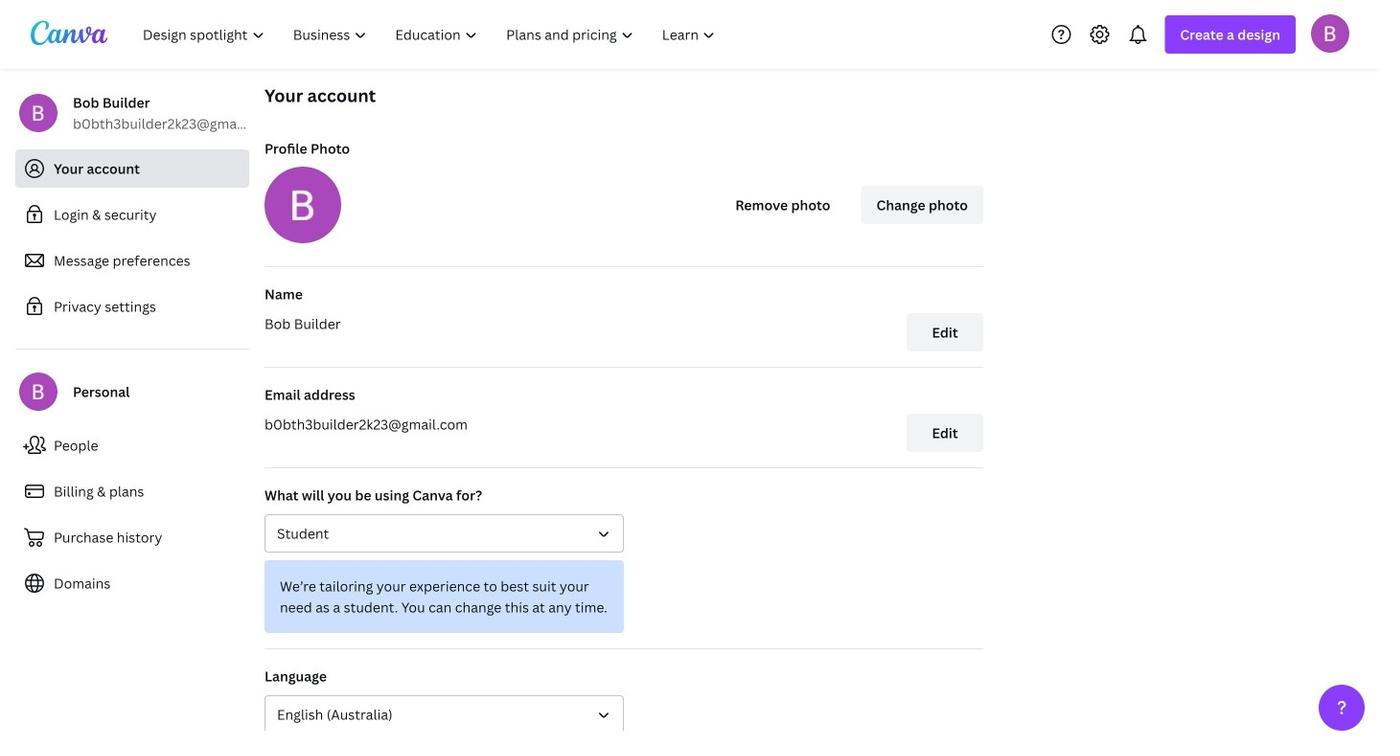 Task type: describe. For each thing, give the bounding box(es) containing it.
top level navigation element
[[130, 15, 732, 54]]

bob builder image
[[1312, 14, 1350, 52]]

Language: English (Australia) button
[[265, 696, 624, 734]]



Task type: locate. For each thing, give the bounding box(es) containing it.
None button
[[265, 515, 624, 553]]



Task type: vqa. For each thing, say whether or not it's contained in the screenshot.
button
yes



